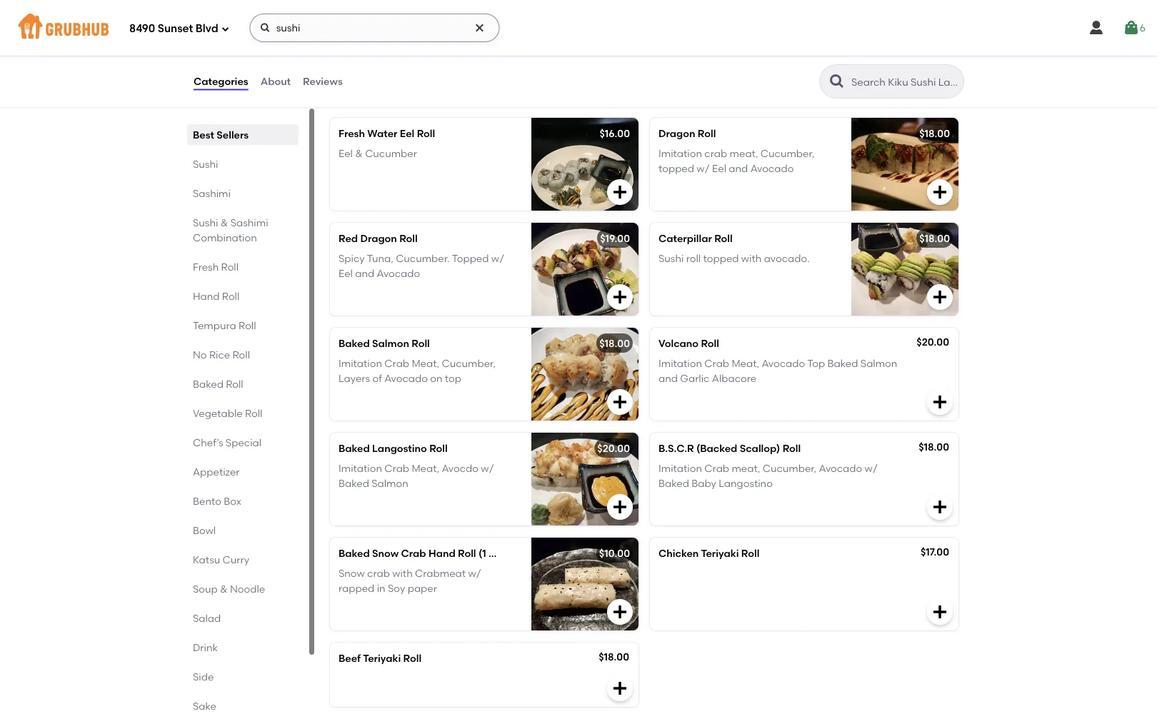 Task type: locate. For each thing, give the bounding box(es) containing it.
1 horizontal spatial fresh
[[339, 127, 365, 139]]

green
[[339, 20, 369, 32]]

scallop)
[[740, 442, 780, 454]]

soup & noodle tab
[[193, 581, 293, 596]]

eel inside "spicy tuna, cucumber. topped w/ eel and avocado"
[[339, 267, 353, 279]]

and inside "spicy tuna, cucumber. topped w/ eel and avocado"
[[355, 267, 374, 279]]

1 vertical spatial &
[[221, 216, 228, 229]]

baked up water at the top left
[[327, 84, 375, 102]]

tempura roll tab
[[193, 318, 293, 333]]

dragon right $16.00
[[659, 127, 695, 139]]

eel down dragon roll
[[712, 162, 726, 174]]

meat, inside the imitation crab meat, cucumber, avocado w/ baked baby langostino
[[732, 463, 760, 475]]

& left cucumber
[[355, 148, 363, 160]]

imitation inside the imitation crab meat, avocado top baked salmon and garlic albacore
[[659, 358, 702, 370]]

meat, inside imitation crab meat, cucumber, topped w/ eel and avocado
[[730, 148, 758, 160]]

crab down dragon roll
[[704, 148, 727, 160]]

0 vertical spatial snow
[[372, 547, 399, 559]]

svg image
[[260, 22, 271, 34], [474, 22, 485, 34], [221, 25, 230, 33], [931, 288, 948, 306], [611, 498, 629, 516], [931, 498, 948, 516], [611, 603, 629, 621]]

langostino inside the imitation crab meat, cucumber, avocado w/ baked baby langostino
[[719, 477, 773, 489]]

langostino down scallop) in the bottom of the page
[[719, 477, 773, 489]]

reviews button
[[302, 56, 343, 107]]

salmon inside the imitation crab meat, avocado top baked salmon and garlic albacore
[[860, 358, 897, 370]]

w/ inside imitation crab meat, avocdo w/ baked salmon
[[481, 463, 494, 475]]

1 vertical spatial and
[[355, 267, 374, 279]]

imitation down b.s.c.r
[[659, 463, 702, 475]]

0 horizontal spatial topped
[[659, 162, 694, 174]]

baked down no
[[193, 378, 223, 390]]

0 horizontal spatial fresh
[[193, 261, 219, 273]]

1 vertical spatial crab
[[367, 568, 390, 580]]

1 vertical spatial dragon
[[360, 232, 397, 244]]

meat, for cucumber,
[[412, 358, 439, 370]]

tempura roll
[[193, 319, 256, 331]]

fresh roll tab
[[193, 259, 293, 274]]

1 vertical spatial sashimi
[[230, 216, 268, 229]]

imitation crab meat, cucumber, topped w/ eel and avocado
[[659, 148, 814, 174]]

1 horizontal spatial crab
[[704, 148, 727, 160]]

2 vertical spatial sushi
[[659, 253, 684, 265]]

1 vertical spatial langostino
[[719, 477, 773, 489]]

crab up albacore
[[704, 358, 729, 370]]

crab inside imitation crab meat, cucumber, layers of avocado on top
[[384, 358, 409, 370]]

0 vertical spatial cucumber,
[[761, 148, 814, 160]]

0 vertical spatial teriyaki
[[701, 547, 739, 559]]

salmon
[[372, 337, 409, 349], [860, 358, 897, 370], [372, 477, 408, 489]]

salmon inside imitation crab meat, avocdo w/ baked salmon
[[372, 477, 408, 489]]

noodle
[[230, 583, 265, 595]]

0 vertical spatial and
[[729, 162, 748, 174]]

sake tab
[[193, 699, 293, 714]]

chef's special tab
[[193, 435, 293, 450]]

imitation up layers
[[339, 358, 382, 370]]

sushi up combination
[[193, 216, 218, 229]]

crab
[[704, 148, 727, 160], [367, 568, 390, 580]]

fresh left water at the top left
[[339, 127, 365, 139]]

sashimi
[[193, 187, 231, 199], [230, 216, 268, 229]]

1 horizontal spatial hand
[[429, 547, 455, 559]]

salmon down baked langostino roll
[[372, 477, 408, 489]]

$18.00 for sushi roll topped with avocado.
[[919, 232, 950, 244]]

meat, inside imitation crab meat, cucumber, layers of avocado on top
[[412, 358, 439, 370]]

1 vertical spatial topped
[[703, 253, 739, 265]]

roll
[[379, 84, 407, 102], [417, 127, 435, 139], [698, 127, 716, 139], [399, 232, 418, 244], [714, 232, 733, 244], [221, 261, 239, 273], [222, 290, 239, 302], [239, 319, 256, 331], [412, 337, 430, 349], [701, 337, 719, 349], [233, 349, 250, 361], [226, 378, 243, 390], [245, 407, 262, 419], [429, 442, 448, 454], [783, 442, 801, 454], [458, 547, 476, 559], [741, 547, 759, 559], [403, 652, 421, 664]]

meat, inside the imitation crab meat, avocado top baked salmon and garlic albacore
[[732, 358, 759, 370]]

topped inside imitation crab meat, cucumber, topped w/ eel and avocado
[[659, 162, 694, 174]]

cucumber
[[365, 148, 417, 160]]

topped
[[659, 162, 694, 174], [703, 253, 739, 265]]

meat, inside imitation crab meat, avocdo w/ baked salmon
[[412, 463, 439, 475]]

1 vertical spatial snow
[[339, 568, 365, 580]]

blossom roll image
[[531, 0, 639, 54]]

sushi down best
[[193, 158, 218, 170]]

and inside the imitation crab meat, avocado top baked salmon and garlic albacore
[[659, 372, 678, 384]]

cucumber, inside the imitation crab meat, cucumber, avocado w/ baked baby langostino
[[763, 463, 816, 475]]

reviews
[[303, 75, 343, 87]]

0 vertical spatial sushi
[[193, 158, 218, 170]]

imitation down dragon roll
[[659, 148, 702, 160]]

soup
[[193, 583, 218, 595]]

main navigation navigation
[[0, 0, 1157, 56]]

imitation for garlic
[[659, 358, 702, 370]]

2 vertical spatial and
[[659, 372, 678, 384]]

avocado inside "spicy tuna, cucumber. topped w/ eel and avocado"
[[377, 267, 420, 279]]

dragon up tuna,
[[360, 232, 397, 244]]

baked salmon roll
[[339, 337, 430, 349]]

1 vertical spatial with
[[392, 568, 413, 580]]

crab down baked langostino roll
[[384, 463, 409, 475]]

meat, left avocdo
[[412, 463, 439, 475]]

1 vertical spatial salmon
[[860, 358, 897, 370]]

cucumber.
[[396, 253, 450, 265]]

sushi inside "tab"
[[193, 158, 218, 170]]

categories button
[[193, 56, 249, 107]]

0 horizontal spatial baked roll
[[193, 378, 243, 390]]

$20.00
[[917, 336, 949, 348], [597, 442, 630, 454]]

hand roll tab
[[193, 289, 293, 304]]

volcano roll
[[659, 337, 719, 349]]

1 vertical spatial cucumber,
[[442, 358, 496, 370]]

with
[[741, 253, 762, 265], [392, 568, 413, 580]]

sushi & sashimi combination tab
[[193, 215, 293, 245]]

b.s.c.r (backed scallop) roll
[[659, 442, 801, 454]]

snow up "rapped"
[[339, 568, 365, 580]]

cucumber, for avocado
[[761, 148, 814, 160]]

meat, up the on
[[412, 358, 439, 370]]

drink
[[193, 641, 218, 654]]

0 horizontal spatial hand
[[193, 290, 220, 302]]

sashimi tab
[[193, 186, 293, 201]]

sushi left roll
[[659, 253, 684, 265]]

& up combination
[[221, 216, 228, 229]]

1 horizontal spatial teriyaki
[[701, 547, 739, 559]]

teriyaki for beef
[[363, 652, 401, 664]]

avocdo
[[442, 463, 479, 475]]

0 horizontal spatial langostino
[[372, 442, 427, 454]]

avocado inside the imitation crab meat, avocado top baked salmon and garlic albacore
[[762, 358, 805, 370]]

langostino
[[372, 442, 427, 454], [719, 477, 773, 489]]

crab down baked salmon roll
[[384, 358, 409, 370]]

sake
[[193, 700, 216, 712]]

crabmeat
[[415, 568, 466, 580]]

imitation inside the imitation crab meat, cucumber, avocado w/ baked baby langostino
[[659, 463, 702, 475]]

2 vertical spatial salmon
[[372, 477, 408, 489]]

1 horizontal spatial $20.00
[[917, 336, 949, 348]]

teriyaki right beef
[[363, 652, 401, 664]]

& for sashimi
[[221, 216, 228, 229]]

& for noodle
[[220, 583, 228, 595]]

0 vertical spatial fresh
[[339, 127, 365, 139]]

1 horizontal spatial langostino
[[719, 477, 773, 489]]

baked left baby
[[659, 477, 689, 489]]

1 vertical spatial $20.00
[[597, 442, 630, 454]]

salmon right top
[[860, 358, 897, 370]]

crab inside the imitation crab meat, cucumber, avocado w/ baked baby langostino
[[704, 463, 729, 475]]

avocado inside imitation crab meat, cucumber, layers of avocado on top
[[384, 372, 428, 384]]

0 horizontal spatial snow
[[339, 568, 365, 580]]

dragon roll
[[659, 127, 716, 139]]

baked roll inside baked roll tab
[[193, 378, 243, 390]]

hand
[[193, 290, 220, 302], [429, 547, 455, 559]]

crab inside the imitation crab meat, avocado top baked salmon and garlic albacore
[[704, 358, 729, 370]]

hand up crabmeat
[[429, 547, 455, 559]]

crab for roll
[[704, 358, 729, 370]]

2 horizontal spatial and
[[729, 162, 748, 174]]

1 vertical spatial sushi
[[193, 216, 218, 229]]

1 horizontal spatial with
[[741, 253, 762, 265]]

and inside imitation crab meat, cucumber, topped w/ eel and avocado
[[729, 162, 748, 174]]

baked up layers
[[339, 337, 370, 349]]

imitation inside the tuna,salmon,albacore,white fish, imitation crab,masago. soy mustard. green onion
[[339, 6, 382, 18]]

salmon for imitation crab meat, avocdo w/ baked salmon
[[372, 477, 408, 489]]

fresh
[[339, 127, 365, 139], [193, 261, 219, 273]]

baked down baked langostino roll
[[339, 477, 369, 489]]

0 horizontal spatial with
[[392, 568, 413, 580]]

baked
[[327, 84, 375, 102], [339, 337, 370, 349], [827, 358, 858, 370], [193, 378, 223, 390], [339, 442, 370, 454], [339, 477, 369, 489], [659, 477, 689, 489], [339, 547, 370, 559]]

2 vertical spatial cucumber,
[[763, 463, 816, 475]]

tuna,salmon,albacore,white
[[339, 0, 479, 3]]

sushi inside sushi & sashimi combination
[[193, 216, 218, 229]]

& right soup
[[220, 583, 228, 595]]

eel down spicy
[[339, 267, 353, 279]]

0 horizontal spatial $20.00
[[597, 442, 630, 454]]

salad tab
[[193, 611, 293, 626]]

box
[[224, 495, 241, 507]]

vegetable roll tab
[[193, 406, 293, 421]]

baked langostino roll
[[339, 442, 448, 454]]

baked up "rapped"
[[339, 547, 370, 559]]

salmon blue crab roll image
[[851, 0, 958, 54]]

drink tab
[[193, 640, 293, 655]]

imitation crab meat, cucumber, avocado w/ baked baby langostino
[[659, 463, 878, 489]]

salmon up of
[[372, 337, 409, 349]]

crab up in
[[367, 568, 390, 580]]

meat, for avocado
[[732, 358, 759, 370]]

dragon roll image
[[851, 118, 958, 211]]

baked inside the imitation crab meat, avocado top baked salmon and garlic albacore
[[827, 358, 858, 370]]

teriyaki
[[701, 547, 739, 559], [363, 652, 401, 664]]

dragon
[[659, 127, 695, 139], [360, 232, 397, 244]]

imitation down baked langostino roll
[[339, 463, 382, 475]]

fresh up "hand roll"
[[193, 261, 219, 273]]

cucumber,
[[761, 148, 814, 160], [442, 358, 496, 370], [763, 463, 816, 475]]

baked salmon roll image
[[531, 328, 639, 421]]

meat, for crab
[[732, 463, 760, 475]]

w/ for $19.00
[[491, 253, 504, 265]]

sashimi up sushi & sashimi combination
[[193, 187, 231, 199]]

1 vertical spatial baked roll
[[193, 378, 243, 390]]

crab for (backed
[[704, 463, 729, 475]]

bowl tab
[[193, 523, 293, 538]]

curry
[[223, 554, 249, 566]]

meat,
[[730, 148, 758, 160], [732, 463, 760, 475]]

topped right roll
[[703, 253, 739, 265]]

cucumber, inside imitation crab meat, cucumber, topped w/ eel and avocado
[[761, 148, 814, 160]]

baked right top
[[827, 358, 858, 370]]

baked roll up water at the top left
[[327, 84, 407, 102]]

0 horizontal spatial crab
[[367, 568, 390, 580]]

imitation inside imitation crab meat, cucumber, topped w/ eel and avocado
[[659, 148, 702, 160]]

$18.00
[[919, 127, 950, 139], [919, 232, 950, 244], [599, 337, 630, 349], [919, 441, 949, 453], [599, 651, 629, 663]]

1 horizontal spatial baked roll
[[327, 84, 407, 102]]

1 vertical spatial meat,
[[732, 463, 760, 475]]

crab inside imitation crab meat, cucumber, topped w/ eel and avocado
[[704, 148, 727, 160]]

w/ inside "spicy tuna, cucumber. topped w/ eel and avocado"
[[491, 253, 504, 265]]

fresh for fresh water eel roll
[[339, 127, 365, 139]]

teriyaki right "chicken"
[[701, 547, 739, 559]]

0 horizontal spatial and
[[355, 267, 374, 279]]

snow up in
[[372, 547, 399, 559]]

w/ inside snow crab with crabmeat w/ rapped in soy paper
[[468, 568, 481, 580]]

0 vertical spatial langostino
[[372, 442, 427, 454]]

pcs)
[[489, 547, 510, 559]]

1 horizontal spatial and
[[659, 372, 678, 384]]

imitation
[[339, 6, 382, 18], [659, 148, 702, 160], [339, 358, 382, 370], [659, 358, 702, 370], [339, 463, 382, 475], [659, 463, 702, 475]]

imitation down 'volcano'
[[659, 358, 702, 370]]

meat,
[[412, 358, 439, 370], [732, 358, 759, 370], [412, 463, 439, 475]]

meat, up albacore
[[732, 358, 759, 370]]

0 vertical spatial baked roll
[[327, 84, 407, 102]]

soup & noodle
[[193, 583, 265, 595]]

cucumber, inside imitation crab meat, cucumber, layers of avocado on top
[[442, 358, 496, 370]]

side tab
[[193, 669, 293, 684]]

0 vertical spatial topped
[[659, 162, 694, 174]]

on
[[430, 372, 442, 384]]

salad
[[193, 612, 221, 624]]

no rice roll tab
[[193, 347, 293, 362]]

about button
[[260, 56, 291, 107]]

imitation up green
[[339, 6, 382, 18]]

sashimi up combination
[[230, 216, 268, 229]]

1 vertical spatial teriyaki
[[363, 652, 401, 664]]

0 horizontal spatial teriyaki
[[363, 652, 401, 664]]

langostino up imitation crab meat, avocdo w/ baked salmon
[[372, 442, 427, 454]]

crab inside snow crab with crabmeat w/ rapped in soy paper
[[367, 568, 390, 580]]

hand up tempura
[[193, 290, 220, 302]]

eel left cucumber
[[339, 148, 353, 160]]

caterpillar roll image
[[851, 223, 958, 316]]

0 vertical spatial meat,
[[730, 148, 758, 160]]

with up soy
[[392, 568, 413, 580]]

with left avocado.
[[741, 253, 762, 265]]

& inside "tab"
[[220, 583, 228, 595]]

0 vertical spatial &
[[355, 148, 363, 160]]

& inside sushi & sashimi combination
[[221, 216, 228, 229]]

imitation crab meat, avocdo w/ baked salmon
[[339, 463, 494, 489]]

red
[[339, 232, 358, 244]]

sushi tab
[[193, 156, 293, 171]]

0 vertical spatial crab
[[704, 148, 727, 160]]

baked roll up vegetable
[[193, 378, 243, 390]]

eel right water at the top left
[[400, 127, 414, 139]]

svg image inside 6 button
[[1123, 19, 1140, 36]]

search icon image
[[829, 73, 846, 90]]

about
[[260, 75, 291, 87]]

0 vertical spatial dragon
[[659, 127, 695, 139]]

sushi
[[193, 158, 218, 170], [193, 216, 218, 229], [659, 253, 684, 265]]

crab up baby
[[704, 463, 729, 475]]

0 vertical spatial sashimi
[[193, 187, 231, 199]]

baked roll
[[327, 84, 407, 102], [193, 378, 243, 390]]

0 vertical spatial hand
[[193, 290, 220, 302]]

fresh inside fresh roll tab
[[193, 261, 219, 273]]

avocado inside imitation crab meat, cucumber, topped w/ eel and avocado
[[750, 162, 794, 174]]

eel
[[400, 127, 414, 139], [339, 148, 353, 160], [712, 162, 726, 174], [339, 267, 353, 279]]

svg image
[[1088, 19, 1105, 36], [1123, 19, 1140, 36], [611, 183, 629, 201], [931, 183, 948, 201], [611, 288, 629, 306], [611, 393, 629, 411], [931, 393, 948, 411], [931, 603, 948, 621], [611, 680, 629, 697]]

topped
[[452, 253, 489, 265]]

sushi for sushi
[[193, 158, 218, 170]]

sushi for sushi roll topped with avocado.
[[659, 253, 684, 265]]

1 vertical spatial fresh
[[193, 261, 219, 273]]

imitation inside imitation crab meat, cucumber, layers of avocado on top
[[339, 358, 382, 370]]

topped down dragon roll
[[659, 162, 694, 174]]

2 vertical spatial &
[[220, 583, 228, 595]]

crab inside imitation crab meat, avocdo w/ baked salmon
[[384, 463, 409, 475]]



Task type: describe. For each thing, give the bounding box(es) containing it.
Search for food, convenience, alcohol... search field
[[250, 14, 500, 42]]

top
[[807, 358, 825, 370]]

eel & cucumber
[[339, 148, 417, 160]]

layers
[[339, 372, 370, 384]]

imitation inside imitation crab meat, avocdo w/ baked salmon
[[339, 463, 382, 475]]

salmon for imitation crab meat, avocado top baked salmon and garlic albacore
[[860, 358, 897, 370]]

meat, for avocdo
[[412, 463, 439, 475]]

no rice roll
[[193, 349, 250, 361]]

w/ inside imitation crab meat, cucumber, topped w/ eel and avocado
[[697, 162, 710, 174]]

beef teriyaki roll
[[339, 652, 421, 664]]

crab,masago.
[[384, 6, 451, 18]]

w/ inside the imitation crab meat, cucumber, avocado w/ baked baby langostino
[[865, 463, 878, 475]]

0 vertical spatial with
[[741, 253, 762, 265]]

baked up imitation crab meat, avocdo w/ baked salmon
[[339, 442, 370, 454]]

crab up snow crab with crabmeat w/ rapped in soy paper
[[401, 547, 426, 559]]

special
[[226, 436, 261, 449]]

soy
[[388, 582, 405, 594]]

chef's special
[[193, 436, 261, 449]]

baked roll tab
[[193, 376, 293, 391]]

snow inside snow crab with crabmeat w/ rapped in soy paper
[[339, 568, 365, 580]]

w/ for $10.00
[[468, 568, 481, 580]]

bento box
[[193, 495, 241, 507]]

bowl
[[193, 524, 216, 536]]

fish,
[[482, 0, 503, 3]]

blvd
[[196, 22, 218, 35]]

$19.00
[[600, 232, 630, 244]]

mustard.
[[472, 6, 516, 18]]

(1
[[478, 547, 486, 559]]

hand inside "hand roll" tab
[[193, 290, 220, 302]]

katsu curry
[[193, 554, 249, 566]]

baked inside the imitation crab meat, cucumber, avocado w/ baked baby langostino
[[659, 477, 689, 489]]

w/ for $20.00
[[481, 463, 494, 475]]

katsu
[[193, 554, 220, 566]]

1 horizontal spatial topped
[[703, 253, 739, 265]]

imitation crab meat, cucumber, layers of avocado on top
[[339, 358, 496, 384]]

sushi roll topped with avocado.
[[659, 253, 810, 265]]

baked snow crab hand roll (1 pcs) image
[[531, 538, 639, 631]]

caterpillar roll
[[659, 232, 733, 244]]

$17.00
[[921, 546, 949, 558]]

best sellers
[[193, 129, 249, 141]]

0 vertical spatial salmon
[[372, 337, 409, 349]]

sashimi inside sashimi tab
[[193, 187, 231, 199]]

cucumber, for langostino
[[763, 463, 816, 475]]

sellers
[[217, 129, 249, 141]]

fresh water eel roll
[[339, 127, 435, 139]]

spicy tuna, cucumber. topped w/ eel and avocado
[[339, 253, 504, 279]]

8490 sunset blvd
[[129, 22, 218, 35]]

with inside snow crab with crabmeat w/ rapped in soy paper
[[392, 568, 413, 580]]

crab for eel
[[704, 148, 727, 160]]

fresh water eel roll image
[[531, 118, 639, 211]]

red dragon roll image
[[531, 223, 639, 316]]

(backed
[[696, 442, 737, 454]]

b.s.c.r
[[659, 442, 694, 454]]

side
[[193, 671, 214, 683]]

8490
[[129, 22, 155, 35]]

crab for in
[[367, 568, 390, 580]]

fresh for fresh roll
[[193, 261, 219, 273]]

and for $18.00
[[659, 372, 678, 384]]

appetizer
[[193, 466, 240, 478]]

snow crab with crabmeat w/ rapped in soy paper
[[339, 568, 481, 594]]

Search Kiku Sushi Larchmont search field
[[850, 75, 959, 89]]

chicken
[[659, 547, 699, 559]]

sashimi inside sushi & sashimi combination
[[230, 216, 268, 229]]

baby
[[692, 477, 716, 489]]

chef's
[[193, 436, 223, 449]]

caterpillar
[[659, 232, 712, 244]]

paper
[[408, 582, 437, 594]]

meat, for crab
[[730, 148, 758, 160]]

fresh roll
[[193, 261, 239, 273]]

sushi & sashimi combination
[[193, 216, 268, 244]]

volcano
[[659, 337, 699, 349]]

$18.00 for imitation crab meat, cucumber, layers of avocado on top
[[599, 337, 630, 349]]

katsu curry tab
[[193, 552, 293, 567]]

garlic
[[680, 372, 710, 384]]

no
[[193, 349, 207, 361]]

& for cucumber
[[355, 148, 363, 160]]

top
[[445, 372, 461, 384]]

categories
[[194, 75, 248, 87]]

baked inside imitation crab meat, avocdo w/ baked salmon
[[339, 477, 369, 489]]

baked langostino roll image
[[531, 433, 639, 526]]

roll
[[686, 253, 701, 265]]

$16.00
[[600, 127, 630, 139]]

1 vertical spatial hand
[[429, 547, 455, 559]]

teriyaki for chicken
[[701, 547, 739, 559]]

tuna,salmon,albacore,white fish, imitation crab,masago. soy mustard. green onion
[[339, 0, 516, 32]]

water
[[367, 127, 397, 139]]

crab for langostino
[[384, 463, 409, 475]]

spicy
[[339, 253, 365, 265]]

imitation crab meat, avocado top baked salmon and garlic albacore
[[659, 358, 897, 384]]

beef
[[339, 652, 361, 664]]

$18.00 for imitation crab meat, cucumber, topped w/ eel and avocado
[[919, 127, 950, 139]]

vegetable
[[193, 407, 243, 419]]

best
[[193, 129, 214, 141]]

imitation for top
[[339, 358, 382, 370]]

onion
[[371, 20, 400, 32]]

1 horizontal spatial dragon
[[659, 127, 695, 139]]

$10.00
[[599, 547, 630, 559]]

avocado inside the imitation crab meat, cucumber, avocado w/ baked baby langostino
[[819, 463, 862, 475]]

and for $16.00
[[729, 162, 748, 174]]

6
[[1140, 22, 1146, 34]]

1 horizontal spatial snow
[[372, 547, 399, 559]]

tuna,
[[367, 253, 393, 265]]

albacore
[[712, 372, 756, 384]]

crab for salmon
[[384, 358, 409, 370]]

6 button
[[1123, 15, 1146, 41]]

sushi for sushi & sashimi combination
[[193, 216, 218, 229]]

vegetable roll
[[193, 407, 262, 419]]

appetizer tab
[[193, 464, 293, 479]]

0 vertical spatial $20.00
[[917, 336, 949, 348]]

best sellers tab
[[193, 127, 293, 142]]

bento box tab
[[193, 494, 293, 509]]

0 horizontal spatial dragon
[[360, 232, 397, 244]]

chicken teriyaki roll
[[659, 547, 759, 559]]

sunset
[[158, 22, 193, 35]]

tuna,salmon,albacore,white fish, imitation crab,masago. soy mustard. green onion button
[[330, 0, 639, 54]]

imitation for langostino
[[659, 463, 702, 475]]

bento
[[193, 495, 221, 507]]

red dragon roll
[[339, 232, 418, 244]]

cucumber, for top
[[442, 358, 496, 370]]

rapped
[[339, 582, 374, 594]]

of
[[372, 372, 382, 384]]

avocado.
[[764, 253, 810, 265]]

combination
[[193, 231, 257, 244]]

baked snow crab hand roll (1 pcs)
[[339, 547, 510, 559]]

eel inside imitation crab meat, cucumber, topped w/ eel and avocado
[[712, 162, 726, 174]]

hand roll
[[193, 290, 239, 302]]

baked inside tab
[[193, 378, 223, 390]]

imitation for avocado
[[659, 148, 702, 160]]



Task type: vqa. For each thing, say whether or not it's contained in the screenshot.
the Fluffy
no



